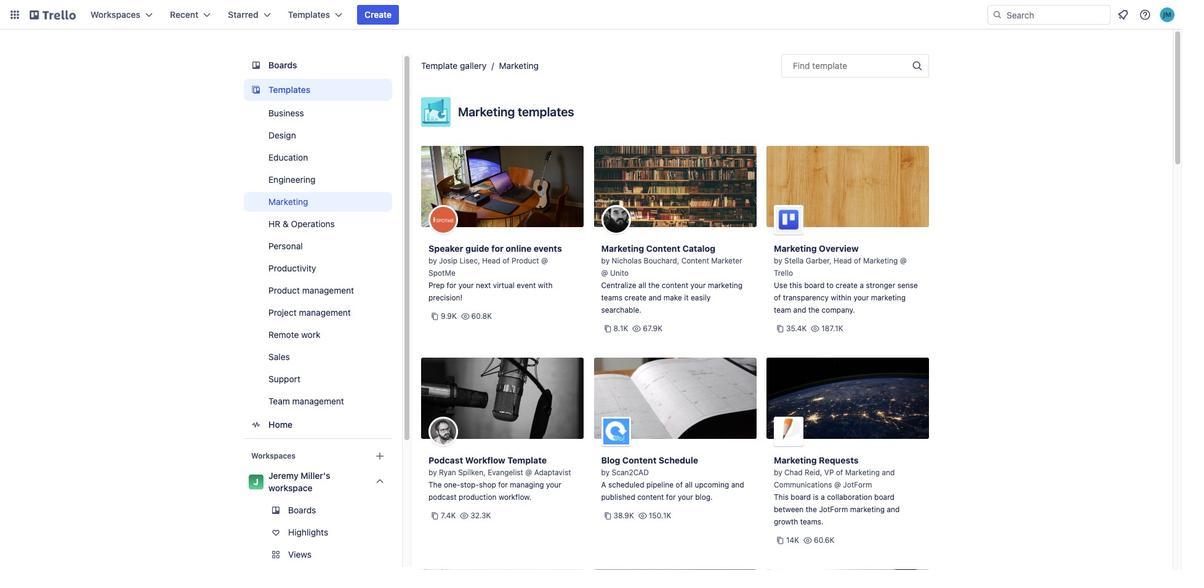Task type: locate. For each thing, give the bounding box(es) containing it.
head inside speaker guide for online events by josip lisec, head of product @ spotme prep for your next virtual event with precision!
[[482, 256, 501, 266]]

marketing down marketer
[[708, 281, 743, 290]]

management down productivity link
[[302, 285, 354, 296]]

management down support link
[[292, 396, 344, 407]]

home image
[[249, 418, 264, 432]]

content inside blog content schedule by scan2cad a scheduled pipeline of all upcoming and published content for your blog.
[[638, 493, 664, 502]]

a inside marketing requests by chad reid, vp of marketing and communications @ jotform this board is a collaboration board between the jotform marketing and growth teams.
[[821, 493, 825, 502]]

1 vertical spatial boards link
[[244, 501, 392, 521]]

1 boards link from the top
[[244, 54, 392, 76]]

templates right the starred "dropdown button"
[[288, 9, 330, 20]]

work
[[301, 330, 321, 340]]

all inside marketing content catalog by nicholas bouchard, content marketer @ unito centralize all the content your marketing teams create and make it easily searchable.
[[639, 281, 647, 290]]

@ up managing
[[526, 468, 532, 477]]

workspaces
[[91, 9, 140, 20], [251, 452, 296, 461]]

stop-
[[460, 481, 479, 490]]

1 vertical spatial product
[[269, 285, 300, 296]]

all left upcoming
[[685, 481, 693, 490]]

0 horizontal spatial create
[[625, 293, 647, 302]]

1 vertical spatial boards
[[288, 505, 316, 516]]

0 vertical spatial boards
[[269, 60, 297, 70]]

teams.
[[801, 517, 824, 527]]

a left stronger
[[860, 281, 864, 290]]

your inside blog content schedule by scan2cad a scheduled pipeline of all upcoming and published content for your blog.
[[678, 493, 694, 502]]

marketing link right gallery
[[499, 60, 539, 71]]

0 vertical spatial product
[[512, 256, 539, 266]]

for down "pipeline"
[[666, 493, 676, 502]]

8.1k
[[614, 324, 629, 333]]

trello
[[774, 269, 794, 278]]

1 vertical spatial the
[[809, 306, 820, 315]]

management down product management link
[[299, 307, 351, 318]]

@ inside marketing content catalog by nicholas bouchard, content marketer @ unito centralize all the content your marketing teams create and make it easily searchable.
[[602, 269, 608, 278]]

primary element
[[0, 0, 1183, 30]]

create up the within
[[836, 281, 858, 290]]

1 vertical spatial templates
[[269, 84, 311, 95]]

@ down "events"
[[542, 256, 548, 266]]

speaker guide for online events by josip lisec, head of product @ spotme prep for your next virtual event with precision!
[[429, 243, 562, 302]]

content up bouchard,
[[647, 243, 681, 254]]

scheduled
[[609, 481, 645, 490]]

all right centralize
[[639, 281, 647, 290]]

templates
[[518, 105, 575, 119]]

teams
[[602, 293, 623, 302]]

2 boards link from the top
[[244, 501, 392, 521]]

187.1k
[[822, 324, 844, 333]]

0 vertical spatial jotform
[[844, 481, 873, 490]]

your for for
[[459, 281, 474, 290]]

marketing up nicholas
[[602, 243, 645, 254]]

by up "trello"
[[774, 256, 783, 266]]

boards for home
[[269, 60, 297, 70]]

marketing up stella
[[774, 243, 817, 254]]

@ inside marketing requests by chad reid, vp of marketing and communications @ jotform this board is a collaboration board between the jotform marketing and growth teams.
[[835, 481, 841, 490]]

engineering link
[[244, 170, 392, 190]]

marketing up stronger
[[864, 256, 898, 266]]

boards link up templates link
[[244, 54, 392, 76]]

content inside marketing content catalog by nicholas bouchard, content marketer @ unito centralize all the content your marketing teams create and make it easily searchable.
[[662, 281, 689, 290]]

2 head from the left
[[834, 256, 852, 266]]

management
[[302, 285, 354, 296], [299, 307, 351, 318], [292, 396, 344, 407]]

by up spotme
[[429, 256, 437, 266]]

content
[[662, 281, 689, 290], [638, 493, 664, 502]]

create up searchable.
[[625, 293, 647, 302]]

jotform
[[844, 481, 873, 490], [820, 505, 849, 514]]

of down online
[[503, 256, 510, 266]]

by left nicholas
[[602, 256, 610, 266]]

team
[[774, 306, 792, 315]]

templates up business
[[269, 84, 311, 95]]

0 vertical spatial a
[[860, 281, 864, 290]]

by left chad
[[774, 468, 783, 477]]

1 horizontal spatial a
[[860, 281, 864, 290]]

your inside speaker guide for online events by josip lisec, head of product @ spotme prep for your next virtual event with precision!
[[459, 281, 474, 290]]

by inside speaker guide for online events by josip lisec, head of product @ spotme prep for your next virtual event with precision!
[[429, 256, 437, 266]]

prep
[[429, 281, 445, 290]]

create
[[836, 281, 858, 290], [625, 293, 647, 302]]

1 vertical spatial template
[[508, 455, 547, 466]]

gallery
[[460, 60, 487, 71]]

your left blog.
[[678, 493, 694, 502]]

communications
[[774, 481, 833, 490]]

remote
[[269, 330, 299, 340]]

1 horizontal spatial product
[[512, 256, 539, 266]]

garber,
[[806, 256, 832, 266]]

template
[[421, 60, 458, 71], [508, 455, 547, 466]]

published
[[602, 493, 636, 502]]

the up teams.
[[806, 505, 817, 514]]

0 vertical spatial marketing link
[[499, 60, 539, 71]]

business
[[269, 108, 304, 118]]

hr
[[269, 219, 280, 229]]

miller's
[[301, 471, 331, 481]]

is
[[813, 493, 819, 502]]

workflow
[[465, 455, 506, 466]]

by up a
[[602, 468, 610, 477]]

0 vertical spatial all
[[639, 281, 647, 290]]

content inside blog content schedule by scan2cad a scheduled pipeline of all upcoming and published content for your blog.
[[623, 455, 657, 466]]

collaboration
[[827, 493, 873, 502]]

0 vertical spatial the
[[649, 281, 660, 290]]

team
[[269, 396, 290, 407]]

content for schedule
[[623, 455, 657, 466]]

product up project
[[269, 285, 300, 296]]

online
[[506, 243, 532, 254]]

&
[[283, 219, 289, 229]]

0 vertical spatial content
[[662, 281, 689, 290]]

head down overview
[[834, 256, 852, 266]]

templates
[[288, 9, 330, 20], [269, 84, 311, 95]]

the down transparency
[[809, 306, 820, 315]]

0 horizontal spatial workspaces
[[91, 9, 140, 20]]

and inside marketing content catalog by nicholas bouchard, content marketer @ unito centralize all the content your marketing teams create and make it easily searchable.
[[649, 293, 662, 302]]

requests
[[819, 455, 859, 466]]

board up transparency
[[805, 281, 825, 290]]

templates inside templates link
[[269, 84, 311, 95]]

of inside marketing requests by chad reid, vp of marketing and communications @ jotform this board is a collaboration board between the jotform marketing and growth teams.
[[837, 468, 844, 477]]

marketing down stronger
[[872, 293, 906, 302]]

of right "pipeline"
[[676, 481, 683, 490]]

content down "catalog"
[[682, 256, 710, 266]]

lisec,
[[460, 256, 480, 266]]

boards link up the "highlights" link
[[244, 501, 392, 521]]

the
[[429, 481, 442, 490]]

for inside blog content schedule by scan2cad a scheduled pipeline of all upcoming and published content for your blog.
[[666, 493, 676, 502]]

0 vertical spatial marketing
[[708, 281, 743, 290]]

1 vertical spatial marketing
[[872, 293, 906, 302]]

hr & operations
[[269, 219, 335, 229]]

templates button
[[281, 5, 350, 25]]

management for project management
[[299, 307, 351, 318]]

all inside blog content schedule by scan2cad a scheduled pipeline of all upcoming and published content for your blog.
[[685, 481, 693, 490]]

your up easily
[[691, 281, 706, 290]]

marketing icon image
[[421, 97, 451, 127]]

38.9k
[[614, 511, 634, 521]]

team management
[[269, 396, 344, 407]]

the down bouchard,
[[649, 281, 660, 290]]

podcast
[[429, 493, 457, 502]]

board right collaboration
[[875, 493, 895, 502]]

@ inside marketing overview by stella garber, head of marketing @ trello use this board to create a stronger sense of transparency within your marketing team and the company.
[[900, 256, 907, 266]]

boards link for views
[[244, 501, 392, 521]]

0 horizontal spatial all
[[639, 281, 647, 290]]

0 horizontal spatial head
[[482, 256, 501, 266]]

boards link
[[244, 54, 392, 76], [244, 501, 392, 521]]

0 horizontal spatial marketing link
[[244, 192, 392, 212]]

board image
[[249, 58, 264, 73]]

your inside podcast workflow template by ryan spilken, evangelist @ adaptavist the one-stop-shop for managing your podcast production workflow.
[[546, 481, 562, 490]]

home link
[[244, 414, 392, 436]]

1 horizontal spatial all
[[685, 481, 693, 490]]

1 head from the left
[[482, 256, 501, 266]]

your inside marketing content catalog by nicholas bouchard, content marketer @ unito centralize all the content your marketing teams create and make it easily searchable.
[[691, 281, 706, 290]]

template left gallery
[[421, 60, 458, 71]]

@ up sense
[[900, 256, 907, 266]]

marketing down collaboration
[[851, 505, 885, 514]]

and inside blog content schedule by scan2cad a scheduled pipeline of all upcoming and published content for your blog.
[[732, 481, 745, 490]]

a inside marketing overview by stella garber, head of marketing @ trello use this board to create a stronger sense of transparency within your marketing team and the company.
[[860, 281, 864, 290]]

@ up collaboration
[[835, 481, 841, 490]]

0 horizontal spatial a
[[821, 493, 825, 502]]

0 vertical spatial templates
[[288, 9, 330, 20]]

and
[[649, 293, 662, 302], [794, 306, 807, 315], [882, 468, 895, 477], [732, 481, 745, 490], [887, 505, 900, 514]]

product down online
[[512, 256, 539, 266]]

Search field
[[1003, 6, 1111, 24]]

1 vertical spatial all
[[685, 481, 693, 490]]

2 vertical spatial management
[[292, 396, 344, 407]]

1 horizontal spatial create
[[836, 281, 858, 290]]

content up make
[[662, 281, 689, 290]]

sales
[[269, 352, 290, 362]]

head down guide
[[482, 256, 501, 266]]

boards up the highlights
[[288, 505, 316, 516]]

1 vertical spatial a
[[821, 493, 825, 502]]

0 vertical spatial management
[[302, 285, 354, 296]]

marketing overview by stella garber, head of marketing @ trello use this board to create a stronger sense of transparency within your marketing team and the company.
[[774, 243, 918, 315]]

between
[[774, 505, 804, 514]]

1 horizontal spatial template
[[508, 455, 547, 466]]

the inside marketing requests by chad reid, vp of marketing and communications @ jotform this board is a collaboration board between the jotform marketing and growth teams.
[[806, 505, 817, 514]]

engineering
[[269, 174, 316, 185]]

2 vertical spatial marketing
[[851, 505, 885, 514]]

jotform down collaboration
[[820, 505, 849, 514]]

content down "pipeline"
[[638, 493, 664, 502]]

template gallery
[[421, 60, 487, 71]]

of inside speaker guide for online events by josip lisec, head of product @ spotme prep for your next virtual event with precision!
[[503, 256, 510, 266]]

for up precision!
[[447, 281, 457, 290]]

overview
[[819, 243, 859, 254]]

template inside podcast workflow template by ryan spilken, evangelist @ adaptavist the one-stop-shop for managing your podcast production workflow.
[[508, 455, 547, 466]]

0 vertical spatial create
[[836, 281, 858, 290]]

@ inside speaker guide for online events by josip lisec, head of product @ spotme prep for your next virtual event with precision!
[[542, 256, 548, 266]]

templates link
[[244, 79, 392, 101]]

boards right board image
[[269, 60, 297, 70]]

support
[[269, 374, 301, 384]]

1 vertical spatial content
[[638, 493, 664, 502]]

2 vertical spatial content
[[623, 455, 657, 466]]

your
[[459, 281, 474, 290], [691, 281, 706, 290], [854, 293, 869, 302], [546, 481, 562, 490], [678, 493, 694, 502]]

150.1k
[[649, 511, 672, 521]]

stella garber, head of marketing @ trello image
[[774, 205, 804, 235]]

0 vertical spatial content
[[647, 243, 681, 254]]

2 vertical spatial the
[[806, 505, 817, 514]]

your down adaptavist
[[546, 481, 562, 490]]

it
[[685, 293, 689, 302]]

open information menu image
[[1140, 9, 1152, 21]]

your for schedule
[[678, 493, 694, 502]]

josip lisec, head of product @ spotme image
[[429, 205, 458, 235]]

marketing inside marketing content catalog by nicholas bouchard, content marketer @ unito centralize all the content your marketing teams create and make it easily searchable.
[[602, 243, 645, 254]]

head
[[482, 256, 501, 266], [834, 256, 852, 266]]

unito
[[610, 269, 629, 278]]

1 horizontal spatial head
[[834, 256, 852, 266]]

by up 'the'
[[429, 468, 437, 477]]

of
[[503, 256, 510, 266], [855, 256, 862, 266], [774, 293, 781, 302], [837, 468, 844, 477], [676, 481, 683, 490]]

a right is
[[821, 493, 825, 502]]

search image
[[993, 10, 1003, 20]]

of right the vp at the right bottom of the page
[[837, 468, 844, 477]]

jotform up collaboration
[[844, 481, 873, 490]]

personal link
[[244, 237, 392, 256]]

jeremy miller (jeremymiller198) image
[[1161, 7, 1175, 22]]

14k
[[787, 536, 800, 545]]

1 vertical spatial create
[[625, 293, 647, 302]]

your left next
[[459, 281, 474, 290]]

scan2cad
[[612, 468, 649, 477]]

education link
[[244, 148, 392, 168]]

@ left unito at the top right
[[602, 269, 608, 278]]

1 vertical spatial management
[[299, 307, 351, 318]]

0 vertical spatial boards link
[[244, 54, 392, 76]]

content up scan2cad
[[623, 455, 657, 466]]

highlights link
[[244, 523, 392, 543]]

this
[[774, 493, 789, 502]]

template up managing
[[508, 455, 547, 466]]

for down evangelist
[[498, 481, 508, 490]]

for inside podcast workflow template by ryan spilken, evangelist @ adaptavist the one-stop-shop for managing your podcast production workflow.
[[498, 481, 508, 490]]

design link
[[244, 126, 392, 145]]

marketing
[[708, 281, 743, 290], [872, 293, 906, 302], [851, 505, 885, 514]]

0 vertical spatial template
[[421, 60, 458, 71]]

0 horizontal spatial product
[[269, 285, 300, 296]]

marketing link down engineering link
[[244, 192, 392, 212]]

the
[[649, 281, 660, 290], [809, 306, 820, 315], [806, 505, 817, 514]]

your right the within
[[854, 293, 869, 302]]

0 vertical spatial workspaces
[[91, 9, 140, 20]]

searchable.
[[602, 306, 642, 315]]

1 vertical spatial workspaces
[[251, 452, 296, 461]]

templates inside templates popup button
[[288, 9, 330, 20]]



Task type: describe. For each thing, give the bounding box(es) containing it.
reid,
[[805, 468, 823, 477]]

this
[[790, 281, 803, 290]]

1 vertical spatial content
[[682, 256, 710, 266]]

create button
[[357, 5, 399, 25]]

of inside blog content schedule by scan2cad a scheduled pipeline of all upcoming and published content for your blog.
[[676, 481, 683, 490]]

your for template
[[546, 481, 562, 490]]

chad
[[785, 468, 803, 477]]

catalog
[[683, 243, 716, 254]]

32.3k
[[471, 511, 491, 521]]

by inside marketing content catalog by nicholas bouchard, content marketer @ unito centralize all the content your marketing teams create and make it easily searchable.
[[602, 256, 610, 266]]

marketing inside marketing overview by stella garber, head of marketing @ trello use this board to create a stronger sense of transparency within your marketing team and the company.
[[872, 293, 906, 302]]

find template
[[793, 60, 848, 71]]

workspaces button
[[83, 5, 160, 25]]

nicholas bouchard, content marketer @ unito image
[[602, 205, 631, 235]]

switch to… image
[[9, 9, 21, 21]]

pipeline
[[647, 481, 674, 490]]

project
[[269, 307, 297, 318]]

hr & operations link
[[244, 214, 392, 234]]

bouchard,
[[644, 256, 680, 266]]

spilken,
[[458, 468, 486, 477]]

template
[[813, 60, 848, 71]]

1 vertical spatial jotform
[[820, 505, 849, 514]]

your inside marketing overview by stella garber, head of marketing @ trello use this board to create a stronger sense of transparency within your marketing team and the company.
[[854, 293, 869, 302]]

education
[[269, 152, 308, 163]]

by inside marketing overview by stella garber, head of marketing @ trello use this board to create a stronger sense of transparency within your marketing team and the company.
[[774, 256, 783, 266]]

schedule
[[659, 455, 699, 466]]

product management link
[[244, 281, 392, 301]]

template gallery link
[[421, 60, 487, 71]]

board down 'communications'
[[791, 493, 811, 502]]

operations
[[291, 219, 335, 229]]

marketing inside marketing requests by chad reid, vp of marketing and communications @ jotform this board is a collaboration board between the jotform marketing and growth teams.
[[851, 505, 885, 514]]

workspaces inside dropdown button
[[91, 9, 140, 20]]

create a workspace image
[[373, 449, 387, 464]]

the inside marketing overview by stella garber, head of marketing @ trello use this board to create a stronger sense of transparency within your marketing team and the company.
[[809, 306, 820, 315]]

jeremy
[[269, 471, 299, 481]]

ryan spilken, evangelist @ adaptavist image
[[429, 417, 458, 447]]

marketer
[[712, 256, 743, 266]]

marketing up &
[[269, 197, 308, 207]]

and inside marketing overview by stella garber, head of marketing @ trello use this board to create a stronger sense of transparency within your marketing team and the company.
[[794, 306, 807, 315]]

template board image
[[249, 83, 264, 97]]

boards link for home
[[244, 54, 392, 76]]

event
[[517, 281, 536, 290]]

Find template field
[[782, 54, 930, 78]]

growth
[[774, 517, 799, 527]]

chad reid, vp of marketing and communications @ jotform image
[[774, 417, 804, 447]]

board inside marketing overview by stella garber, head of marketing @ trello use this board to create a stronger sense of transparency within your marketing team and the company.
[[805, 281, 825, 290]]

support link
[[244, 370, 392, 389]]

use
[[774, 281, 788, 290]]

jeremy miller's workspace
[[269, 471, 331, 493]]

views link
[[244, 545, 405, 565]]

managing
[[510, 481, 544, 490]]

speaker
[[429, 243, 464, 254]]

9.9k
[[441, 312, 457, 321]]

j
[[254, 477, 259, 487]]

by inside marketing requests by chad reid, vp of marketing and communications @ jotform this board is a collaboration board between the jotform marketing and growth teams.
[[774, 468, 783, 477]]

product inside speaker guide for online events by josip lisec, head of product @ spotme prep for your next virtual event with precision!
[[512, 256, 539, 266]]

workspace
[[269, 483, 313, 493]]

remote work link
[[244, 325, 392, 345]]

marketing down "requests"
[[846, 468, 880, 477]]

centralize
[[602, 281, 637, 290]]

@ inside podcast workflow template by ryan spilken, evangelist @ adaptavist the one-stop-shop for managing your podcast production workflow.
[[526, 468, 532, 477]]

to
[[827, 281, 834, 290]]

transparency
[[783, 293, 829, 302]]

create
[[365, 9, 392, 20]]

blog
[[602, 455, 621, 466]]

stella
[[785, 256, 804, 266]]

of down 'use'
[[774, 293, 781, 302]]

67.9k
[[643, 324, 663, 333]]

vp
[[825, 468, 834, 477]]

blog content schedule by scan2cad a scheduled pipeline of all upcoming and published content for your blog.
[[602, 455, 745, 502]]

a
[[602, 481, 607, 490]]

1 horizontal spatial marketing link
[[499, 60, 539, 71]]

one-
[[444, 481, 460, 490]]

productivity
[[269, 263, 316, 274]]

0 notifications image
[[1116, 7, 1131, 22]]

marketing up chad
[[774, 455, 817, 466]]

the inside marketing content catalog by nicholas bouchard, content marketer @ unito centralize all the content your marketing teams create and make it easily searchable.
[[649, 281, 660, 290]]

business link
[[244, 103, 392, 123]]

a for overview
[[860, 281, 864, 290]]

recent button
[[163, 5, 218, 25]]

make
[[664, 293, 683, 302]]

forward image
[[390, 548, 405, 562]]

within
[[831, 293, 852, 302]]

head inside marketing overview by stella garber, head of marketing @ trello use this board to create a stronger sense of transparency within your marketing team and the company.
[[834, 256, 852, 266]]

by inside blog content schedule by scan2cad a scheduled pipeline of all upcoming and published content for your blog.
[[602, 468, 610, 477]]

next
[[476, 281, 491, 290]]

content for catalog
[[647, 243, 681, 254]]

marketing down gallery
[[458, 105, 515, 119]]

production
[[459, 493, 497, 502]]

marketing templates
[[458, 105, 575, 119]]

for right guide
[[492, 243, 504, 254]]

virtual
[[493, 281, 515, 290]]

shop
[[479, 481, 496, 490]]

recent
[[170, 9, 199, 20]]

nicholas
[[612, 256, 642, 266]]

management for team management
[[292, 396, 344, 407]]

evangelist
[[488, 468, 524, 477]]

of down overview
[[855, 256, 862, 266]]

content for catalog
[[662, 281, 689, 290]]

spotme
[[429, 269, 456, 278]]

back to home image
[[30, 5, 76, 25]]

home
[[269, 420, 293, 430]]

content for schedule
[[638, 493, 664, 502]]

scan2cad image
[[602, 417, 631, 447]]

marketing inside marketing content catalog by nicholas bouchard, content marketer @ unito centralize all the content your marketing teams create and make it easily searchable.
[[708, 281, 743, 290]]

design
[[269, 130, 296, 140]]

60.8k
[[472, 312, 492, 321]]

management for product management
[[302, 285, 354, 296]]

1 horizontal spatial workspaces
[[251, 452, 296, 461]]

a for requests
[[821, 493, 825, 502]]

podcast
[[429, 455, 463, 466]]

marketing right gallery
[[499, 60, 539, 71]]

35.4k
[[787, 324, 807, 333]]

0 horizontal spatial template
[[421, 60, 458, 71]]

sense
[[898, 281, 918, 290]]

starred button
[[221, 5, 278, 25]]

create inside marketing overview by stella garber, head of marketing @ trello use this board to create a stronger sense of transparency within your marketing team and the company.
[[836, 281, 858, 290]]

1 vertical spatial marketing link
[[244, 192, 392, 212]]

highlights
[[288, 527, 328, 538]]

remote work
[[269, 330, 321, 340]]

marketing requests by chad reid, vp of marketing and communications @ jotform this board is a collaboration board between the jotform marketing and growth teams.
[[774, 455, 900, 527]]

marketing content catalog by nicholas bouchard, content marketer @ unito centralize all the content your marketing teams create and make it easily searchable.
[[602, 243, 743, 315]]

by inside podcast workflow template by ryan spilken, evangelist @ adaptavist the one-stop-shop for managing your podcast production workflow.
[[429, 468, 437, 477]]

sales link
[[244, 347, 392, 367]]

create inside marketing content catalog by nicholas bouchard, content marketer @ unito centralize all the content your marketing teams create and make it easily searchable.
[[625, 293, 647, 302]]

60.6k
[[814, 536, 835, 545]]

project management
[[269, 307, 351, 318]]

project management link
[[244, 303, 392, 323]]

boards for views
[[288, 505, 316, 516]]

productivity link
[[244, 259, 392, 278]]



Task type: vqa. For each thing, say whether or not it's contained in the screenshot.


